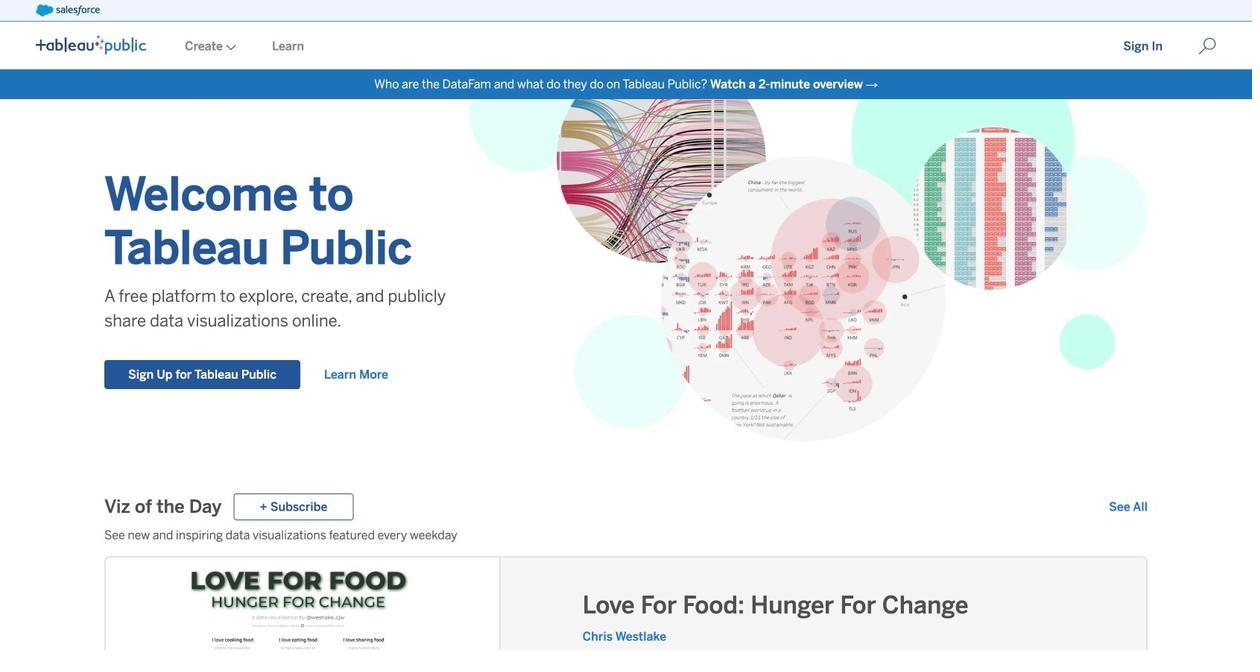 Task type: locate. For each thing, give the bounding box(es) containing it.
create image
[[223, 44, 236, 50]]

go to search image
[[1181, 37, 1235, 55]]

viz of the day heading
[[104, 495, 222, 519]]

salesforce logo image
[[36, 4, 100, 16]]

see all viz of the day element
[[1109, 498, 1148, 516]]



Task type: describe. For each thing, give the bounding box(es) containing it.
logo image
[[36, 35, 146, 54]]

see new and inspiring data visualizations featured every weekday element
[[104, 526, 1148, 544]]

tableau public viz of the day image
[[106, 558, 500, 650]]



Task type: vqa. For each thing, say whether or not it's contained in the screenshot.
Favorite button ICON
no



